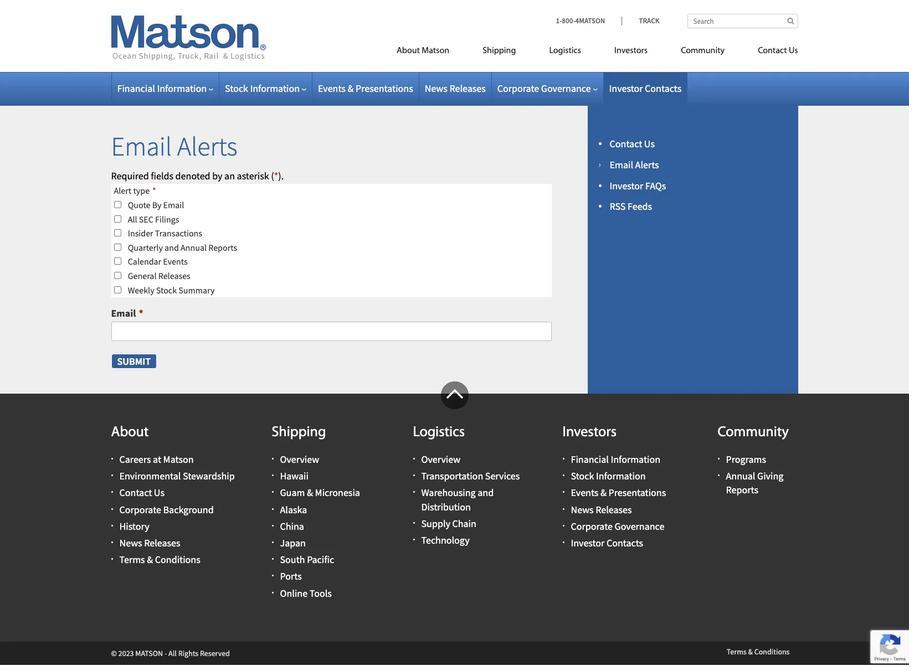 Task type: locate. For each thing, give the bounding box(es) containing it.
overview link for logistics
[[422, 454, 461, 466]]

news
[[425, 82, 448, 95], [571, 504, 594, 517], [119, 537, 142, 550]]

overview inside overview hawaii guam & micronesia alaska china japan south pacific ports online tools
[[280, 454, 319, 466]]

contact up email alerts link
[[610, 137, 643, 150]]

alaska
[[280, 504, 307, 517]]

type
[[133, 185, 150, 196]]

0 vertical spatial reports
[[209, 242, 237, 253]]

asterisk
[[237, 169, 269, 182]]

events
[[318, 82, 346, 95], [163, 256, 188, 267], [571, 487, 599, 500]]

giving
[[758, 470, 784, 483]]

contact down environmental
[[119, 487, 152, 500]]

contact us
[[759, 47, 799, 55], [610, 137, 655, 150]]

news releases link
[[425, 82, 486, 95], [571, 504, 632, 517], [119, 537, 181, 550]]

0 horizontal spatial contact
[[119, 487, 152, 500]]

0 vertical spatial stock information link
[[225, 82, 307, 95]]

financial information link
[[117, 82, 213, 95], [571, 454, 661, 466]]

None submit
[[111, 354, 157, 369]]

community up programs
[[718, 426, 789, 441]]

alerts
[[177, 130, 238, 163], [636, 158, 660, 171]]

us
[[789, 47, 799, 55], [645, 137, 655, 150], [154, 487, 165, 500]]

releases inside careers at matson environmental stewardship contact us corporate background history news releases terms & conditions
[[144, 537, 181, 550]]

1 vertical spatial matson
[[163, 454, 194, 466]]

2 horizontal spatial corporate
[[571, 521, 613, 533]]

0 horizontal spatial annual
[[181, 242, 207, 253]]

0 horizontal spatial overview
[[280, 454, 319, 466]]

email up required
[[111, 130, 172, 163]]

0 horizontal spatial financial
[[117, 82, 155, 95]]

investors
[[615, 47, 648, 55], [563, 426, 617, 441]]

conditions
[[155, 554, 201, 567], [755, 647, 790, 657]]

0 vertical spatial events & presentations link
[[318, 82, 413, 95]]

2 overview from the left
[[422, 454, 461, 466]]

careers at matson environmental stewardship contact us corporate background history news releases terms & conditions
[[119, 454, 235, 567]]

micronesia
[[315, 487, 360, 500]]

0 vertical spatial contact us link
[[742, 41, 799, 64]]

1 vertical spatial investor
[[610, 179, 644, 192]]

(
[[271, 169, 274, 182]]

0 vertical spatial financial information link
[[117, 82, 213, 95]]

2 horizontal spatial contact us link
[[742, 41, 799, 64]]

contact us up email alerts link
[[610, 137, 655, 150]]

news inside financial information stock information events & presentations news releases corporate governance investor contacts
[[571, 504, 594, 517]]

conditions inside careers at matson environmental stewardship contact us corporate background history news releases terms & conditions
[[155, 554, 201, 567]]

annual
[[181, 242, 207, 253], [727, 470, 756, 483]]

search image
[[788, 17, 795, 24]]

1 horizontal spatial email alerts
[[610, 158, 660, 171]]

0 vertical spatial news
[[425, 82, 448, 95]]

reports
[[209, 242, 237, 253], [727, 484, 759, 497]]

email
[[111, 130, 172, 163], [610, 158, 634, 171], [163, 200, 184, 211], [111, 307, 136, 320]]

1 vertical spatial contact us
[[610, 137, 655, 150]]

contact us link up email alerts link
[[610, 137, 655, 150]]

0 vertical spatial presentations
[[356, 82, 413, 95]]

1 horizontal spatial alerts
[[636, 158, 660, 171]]

terms inside careers at matson environmental stewardship contact us corporate background history news releases terms & conditions
[[119, 554, 145, 567]]

1 vertical spatial us
[[645, 137, 655, 150]]

0 vertical spatial terms & conditions link
[[119, 554, 201, 567]]

1 horizontal spatial conditions
[[755, 647, 790, 657]]

& inside financial information stock information events & presentations news releases corporate governance investor contacts
[[601, 487, 607, 500]]

1 vertical spatial investors
[[563, 426, 617, 441]]

alerts up faqs
[[636, 158, 660, 171]]

2 vertical spatial contact
[[119, 487, 152, 500]]

us up email alerts link
[[645, 137, 655, 150]]

matson
[[135, 649, 163, 659]]

filings
[[155, 214, 179, 225]]

contacts
[[645, 82, 682, 95], [607, 537, 644, 550]]

denoted
[[176, 169, 210, 182]]

terms & conditions link
[[119, 554, 201, 567], [727, 647, 790, 657]]

0 vertical spatial terms
[[119, 554, 145, 567]]

1 horizontal spatial financial information link
[[571, 454, 661, 466]]

china
[[280, 521, 304, 533]]

corporate governance link for the topmost events & presentations link
[[498, 82, 598, 95]]

services
[[486, 470, 520, 483]]

0 vertical spatial matson
[[422, 47, 450, 55]]

email alerts up fields
[[111, 130, 238, 163]]

1 horizontal spatial stock information link
[[571, 470, 646, 483]]

and down insider transactions
[[165, 242, 179, 253]]

annual down transactions
[[181, 242, 207, 253]]

1 horizontal spatial events & presentations link
[[571, 487, 667, 500]]

1 vertical spatial stock information link
[[571, 470, 646, 483]]

matson up environmental stewardship link
[[163, 454, 194, 466]]

all left sec
[[128, 214, 137, 225]]

logistics inside top menu navigation
[[550, 47, 582, 55]]

1 vertical spatial events
[[163, 256, 188, 267]]

about matson
[[397, 47, 450, 55]]

2 vertical spatial news
[[119, 537, 142, 550]]

0 horizontal spatial terms
[[119, 554, 145, 567]]

investors inside top menu navigation
[[615, 47, 648, 55]]

0 vertical spatial events
[[318, 82, 346, 95]]

investor faqs
[[610, 179, 667, 192]]

logistics down 800-
[[550, 47, 582, 55]]

2 horizontal spatial news
[[571, 504, 594, 517]]

2 horizontal spatial stock
[[571, 470, 595, 483]]

2 vertical spatial corporate
[[571, 521, 613, 533]]

0 horizontal spatial us
[[154, 487, 165, 500]]

2 vertical spatial investor
[[571, 537, 605, 550]]

1 horizontal spatial stock
[[225, 82, 248, 95]]

0 vertical spatial contact
[[759, 47, 788, 55]]

community down the search search field
[[681, 47, 725, 55]]

calendar
[[128, 256, 161, 267]]

annual down programs
[[727, 470, 756, 483]]

reports inside programs annual giving reports
[[727, 484, 759, 497]]

presentations
[[356, 82, 413, 95], [609, 487, 667, 500]]

required fields denoted by an asterisk (
[[111, 169, 274, 182]]

reports for programs annual giving reports
[[727, 484, 759, 497]]

1 horizontal spatial financial
[[571, 454, 609, 466]]

overview up "hawaii"
[[280, 454, 319, 466]]

1 horizontal spatial contact
[[610, 137, 643, 150]]

overview transportation services warehousing and distribution supply chain technology
[[422, 454, 520, 547]]

0 horizontal spatial news releases link
[[119, 537, 181, 550]]

1 horizontal spatial contact us link
[[610, 137, 655, 150]]

general
[[128, 271, 157, 282]]

0 horizontal spatial shipping
[[272, 426, 326, 441]]

financial for financial information stock information events & presentations news releases corporate governance investor contacts
[[571, 454, 609, 466]]

0 horizontal spatial financial information link
[[117, 82, 213, 95]]

1 overview from the left
[[280, 454, 319, 466]]

about matson link
[[380, 41, 466, 64]]

& inside overview hawaii guam & micronesia alaska china japan south pacific ports online tools
[[307, 487, 313, 500]]

information for stock information
[[250, 82, 300, 95]]

corporate inside financial information stock information events & presentations news releases corporate governance investor contacts
[[571, 521, 613, 533]]

stock information link for bottommost events & presentations link
[[571, 470, 646, 483]]

1-800-4matson link
[[556, 16, 622, 26]]

and down transportation services link
[[478, 487, 494, 500]]

all right ‐
[[169, 649, 177, 659]]

0 vertical spatial community
[[681, 47, 725, 55]]

0 horizontal spatial logistics
[[413, 426, 465, 441]]

overview link for shipping
[[280, 454, 319, 466]]

at
[[153, 454, 161, 466]]

2 horizontal spatial news releases link
[[571, 504, 632, 517]]

overview up transportation
[[422, 454, 461, 466]]

0 vertical spatial and
[[165, 242, 179, 253]]

1 vertical spatial stock
[[156, 285, 177, 296]]

guam & micronesia link
[[280, 487, 360, 500]]

stock
[[225, 82, 248, 95], [156, 285, 177, 296], [571, 470, 595, 483]]

© 2023 matson ‐ all rights reserved
[[111, 649, 230, 659]]

about for about
[[111, 426, 149, 441]]

4matson
[[576, 16, 606, 26]]

stock information link for the topmost events & presentations link
[[225, 82, 307, 95]]

2 overview link from the left
[[422, 454, 461, 466]]

investor for investor faqs
[[610, 179, 644, 192]]

1-
[[556, 16, 562, 26]]

environmental stewardship link
[[119, 470, 235, 483]]

stock information link
[[225, 82, 307, 95], [571, 470, 646, 483]]

corporate governance link
[[498, 82, 598, 95], [571, 521, 665, 533]]

0 vertical spatial news releases link
[[425, 82, 486, 95]]

logistics down back to top image in the bottom of the page
[[413, 426, 465, 441]]

financial for financial information
[[117, 82, 155, 95]]

shipping link
[[466, 41, 533, 64]]

email alerts up the investor faqs link
[[610, 158, 660, 171]]

track
[[639, 16, 660, 26]]

weekly stock summary
[[128, 285, 215, 296]]

Calendar Events checkbox
[[114, 258, 121, 265]]

matson up news releases
[[422, 47, 450, 55]]

background
[[163, 504, 214, 517]]

all
[[128, 214, 137, 225], [169, 649, 177, 659]]

footer
[[0, 382, 910, 666]]

email up the filings
[[163, 200, 184, 211]]

terms
[[119, 554, 145, 567], [727, 647, 747, 657]]

us up corporate background link
[[154, 487, 165, 500]]

rss
[[610, 200, 626, 213]]

1 vertical spatial reports
[[727, 484, 759, 497]]

investor contacts link for the topmost events & presentations link corporate governance link
[[610, 82, 682, 95]]

0 horizontal spatial about
[[111, 426, 149, 441]]

contacts inside financial information stock information events & presentations news releases corporate governance investor contacts
[[607, 537, 644, 550]]

about
[[397, 47, 420, 55], [111, 426, 149, 441]]

investor contacts link for corporate governance link related to bottommost events & presentations link
[[571, 537, 644, 550]]

1 horizontal spatial all
[[169, 649, 177, 659]]

overview
[[280, 454, 319, 466], [422, 454, 461, 466]]

environmental
[[119, 470, 181, 483]]

1 horizontal spatial terms
[[727, 647, 747, 657]]

overview link
[[280, 454, 319, 466], [422, 454, 461, 466]]

0 vertical spatial investors
[[615, 47, 648, 55]]

chain
[[453, 518, 477, 531]]

overview link up "hawaii"
[[280, 454, 319, 466]]

1 overview link from the left
[[280, 454, 319, 466]]

1 vertical spatial news
[[571, 504, 594, 517]]

1 horizontal spatial and
[[478, 487, 494, 500]]

1 horizontal spatial logistics
[[550, 47, 582, 55]]

investor contacts
[[610, 82, 682, 95]]

2 vertical spatial us
[[154, 487, 165, 500]]

0 horizontal spatial contacts
[[607, 537, 644, 550]]

2 horizontal spatial events
[[571, 487, 599, 500]]

1 horizontal spatial contact us
[[759, 47, 799, 55]]

governance inside financial information stock information events & presentations news releases corporate governance investor contacts
[[615, 521, 665, 533]]

financial inside financial information stock information events & presentations news releases corporate governance investor contacts
[[571, 454, 609, 466]]

about inside top menu navigation
[[397, 47, 420, 55]]

1 vertical spatial corporate
[[119, 504, 161, 517]]

1 horizontal spatial events
[[318, 82, 346, 95]]

1 vertical spatial corporate governance link
[[571, 521, 665, 533]]

reports for quarterly and annual reports
[[209, 242, 237, 253]]

0 horizontal spatial reports
[[209, 242, 237, 253]]

matson inside top menu navigation
[[422, 47, 450, 55]]

reports down programs
[[727, 484, 759, 497]]

1 vertical spatial news releases link
[[571, 504, 632, 517]]

annual inside programs annual giving reports
[[727, 470, 756, 483]]

community inside community link
[[681, 47, 725, 55]]

0 horizontal spatial matson
[[163, 454, 194, 466]]

2 vertical spatial news releases link
[[119, 537, 181, 550]]

contact us link down environmental
[[119, 487, 165, 500]]

email alerts
[[111, 130, 238, 163], [610, 158, 660, 171]]

contact down the search search field
[[759, 47, 788, 55]]

overview inside overview transportation services warehousing and distribution supply chain technology
[[422, 454, 461, 466]]

1 horizontal spatial contacts
[[645, 82, 682, 95]]

quarterly and annual reports
[[128, 242, 237, 253]]

0 vertical spatial conditions
[[155, 554, 201, 567]]

&
[[348, 82, 354, 95], [307, 487, 313, 500], [601, 487, 607, 500], [147, 554, 153, 567], [749, 647, 753, 657]]

overview link up transportation
[[422, 454, 461, 466]]

contact us link down search 'icon'
[[742, 41, 799, 64]]

ports link
[[280, 571, 302, 583]]

0 horizontal spatial stock
[[156, 285, 177, 296]]

events inside financial information stock information events & presentations news releases corporate governance investor contacts
[[571, 487, 599, 500]]

1 horizontal spatial corporate
[[498, 82, 540, 95]]

0 horizontal spatial alerts
[[177, 130, 238, 163]]

news releases link for the topmost events & presentations link
[[425, 82, 486, 95]]

1 horizontal spatial overview
[[422, 454, 461, 466]]

faqs
[[646, 179, 667, 192]]

contact us down search 'icon'
[[759, 47, 799, 55]]

2 vertical spatial contact us link
[[119, 487, 165, 500]]

reports up summary
[[209, 242, 237, 253]]

0 horizontal spatial presentations
[[356, 82, 413, 95]]

1 vertical spatial conditions
[[755, 647, 790, 657]]

1 horizontal spatial terms & conditions link
[[727, 647, 790, 657]]

terms & conditions
[[727, 647, 790, 657]]

1 vertical spatial presentations
[[609, 487, 667, 500]]

matson
[[422, 47, 450, 55], [163, 454, 194, 466]]

1 horizontal spatial reports
[[727, 484, 759, 497]]

0 horizontal spatial overview link
[[280, 454, 319, 466]]

investor
[[610, 82, 643, 95], [610, 179, 644, 192], [571, 537, 605, 550]]

2 vertical spatial stock
[[571, 470, 595, 483]]

1 vertical spatial terms
[[727, 647, 747, 657]]

None search field
[[688, 14, 799, 28]]

presentations inside financial information stock information events & presentations news releases corporate governance investor contacts
[[609, 487, 667, 500]]

1 horizontal spatial annual
[[727, 470, 756, 483]]

us down search 'icon'
[[789, 47, 799, 55]]

Quote By Email checkbox
[[114, 201, 121, 208]]

1 vertical spatial investor contacts link
[[571, 537, 644, 550]]

contact
[[759, 47, 788, 55], [610, 137, 643, 150], [119, 487, 152, 500]]

0 horizontal spatial corporate
[[119, 504, 161, 517]]

0 horizontal spatial events & presentations link
[[318, 82, 413, 95]]

about inside footer
[[111, 426, 149, 441]]

alerts up by
[[177, 130, 238, 163]]

financial information link for stock information link corresponding to the topmost events & presentations link
[[117, 82, 213, 95]]



Task type: describe. For each thing, give the bounding box(es) containing it.
programs annual giving reports
[[727, 454, 784, 497]]

0 horizontal spatial all
[[128, 214, 137, 225]]

800-
[[562, 16, 576, 26]]

shipping inside top menu navigation
[[483, 47, 516, 55]]

alaska link
[[280, 504, 307, 517]]

hawaii link
[[280, 470, 309, 483]]

financial information link for stock information link corresponding to bottommost events & presentations link
[[571, 454, 661, 466]]

all inside footer
[[169, 649, 177, 659]]

overview hawaii guam & micronesia alaska china japan south pacific ports online tools
[[280, 454, 360, 600]]

email alerts link
[[610, 158, 660, 171]]

contact inside careers at matson environmental stewardship contact us corporate background history news releases terms & conditions
[[119, 487, 152, 500]]

weekly
[[128, 285, 154, 296]]

Email email field
[[111, 322, 552, 341]]

matson image
[[111, 16, 266, 61]]

summary
[[179, 285, 215, 296]]

).
[[279, 169, 284, 182]]

required
[[111, 169, 149, 182]]

financial information stock information events & presentations news releases corporate governance investor contacts
[[571, 454, 667, 550]]

contact us inside top menu navigation
[[759, 47, 799, 55]]

alert
[[114, 185, 132, 196]]

corporate governance link for bottommost events & presentations link
[[571, 521, 665, 533]]

stock inside financial information stock information events & presentations news releases corporate governance investor contacts
[[571, 470, 595, 483]]

supply
[[422, 518, 451, 531]]

sec
[[139, 214, 154, 225]]

careers
[[119, 454, 151, 466]]

fields
[[151, 169, 174, 182]]

Search search field
[[688, 14, 799, 28]]

Weekly Stock Summary checkbox
[[114, 286, 121, 294]]

news inside careers at matson environmental stewardship contact us corporate background history news releases terms & conditions
[[119, 537, 142, 550]]

alert type
[[114, 185, 150, 196]]

track link
[[622, 16, 660, 26]]

history
[[119, 521, 149, 533]]

by
[[212, 169, 223, 182]]

insider
[[128, 228, 153, 239]]

careers at matson link
[[119, 454, 194, 466]]

an
[[225, 169, 235, 182]]

corporate background link
[[119, 504, 214, 517]]

1 vertical spatial shipping
[[272, 426, 326, 441]]

south
[[280, 554, 305, 567]]

events & presentations
[[318, 82, 413, 95]]

footer containing about
[[0, 382, 910, 666]]

transportation services link
[[422, 470, 520, 483]]

top menu navigation
[[347, 41, 799, 64]]

us inside careers at matson environmental stewardship contact us corporate background history news releases terms & conditions
[[154, 487, 165, 500]]

1 vertical spatial community
[[718, 426, 789, 441]]

0 horizontal spatial terms & conditions link
[[119, 554, 201, 567]]

news releases
[[425, 82, 486, 95]]

by
[[152, 200, 162, 211]]

general releases
[[128, 271, 191, 282]]

annual giving reports link
[[727, 470, 784, 497]]

tools
[[310, 587, 332, 600]]

‐
[[165, 649, 167, 659]]

0 horizontal spatial events
[[163, 256, 188, 267]]

0 vertical spatial contacts
[[645, 82, 682, 95]]

2023
[[118, 649, 134, 659]]

Quarterly and Annual Reports checkbox
[[114, 244, 121, 251]]

1 vertical spatial contact
[[610, 137, 643, 150]]

quote by email
[[128, 200, 184, 211]]

0 vertical spatial corporate
[[498, 82, 540, 95]]

china link
[[280, 521, 304, 533]]

0 horizontal spatial governance
[[542, 82, 591, 95]]

1 vertical spatial terms & conditions link
[[727, 647, 790, 657]]

matson inside careers at matson environmental stewardship contact us corporate background history news releases terms & conditions
[[163, 454, 194, 466]]

south pacific link
[[280, 554, 334, 567]]

0 vertical spatial stock
[[225, 82, 248, 95]]

stewardship
[[183, 470, 235, 483]]

& inside careers at matson environmental stewardship contact us corporate background history news releases terms & conditions
[[147, 554, 153, 567]]

email down weekly stock summary checkbox
[[111, 307, 136, 320]]

technology
[[422, 534, 470, 547]]

warehousing
[[422, 487, 476, 500]]

corporate governance
[[498, 82, 591, 95]]

and inside overview transportation services warehousing and distribution supply chain technology
[[478, 487, 494, 500]]

japan
[[280, 537, 306, 550]]

investor inside financial information stock information events & presentations news releases corporate governance investor contacts
[[571, 537, 605, 550]]

information for financial information stock information events & presentations news releases corporate governance investor contacts
[[611, 454, 661, 466]]

overview for transportation
[[422, 454, 461, 466]]

us inside top menu navigation
[[789, 47, 799, 55]]

news releases link for bottommost events & presentations link
[[571, 504, 632, 517]]

pacific
[[307, 554, 334, 567]]

logistics link
[[533, 41, 598, 64]]

information for financial information
[[157, 82, 207, 95]]

transportation
[[422, 470, 484, 483]]

investor for investor contacts
[[610, 82, 643, 95]]

distribution
[[422, 501, 471, 514]]

1 horizontal spatial us
[[645, 137, 655, 150]]

1-800-4matson
[[556, 16, 606, 26]]

community link
[[665, 41, 742, 64]]

investors inside footer
[[563, 426, 617, 441]]

online tools link
[[280, 587, 332, 600]]

General Releases checkbox
[[114, 272, 121, 279]]

supply chain link
[[422, 518, 477, 531]]

japan link
[[280, 537, 306, 550]]

0 horizontal spatial and
[[165, 242, 179, 253]]

history link
[[119, 521, 149, 533]]

Insider Transactions checkbox
[[114, 230, 121, 237]]

contact inside top menu navigation
[[759, 47, 788, 55]]

financial information
[[117, 82, 207, 95]]

rights
[[178, 649, 199, 659]]

ports
[[280, 571, 302, 583]]

calendar events
[[128, 256, 188, 267]]

online
[[280, 587, 308, 600]]

email up the investor faqs link
[[610, 158, 634, 171]]

0 horizontal spatial contact us
[[610, 137, 655, 150]]

All SEC Filings checkbox
[[114, 215, 121, 223]]

back to top image
[[441, 382, 469, 410]]

1 horizontal spatial news
[[425, 82, 448, 95]]

0 horizontal spatial email alerts
[[111, 130, 238, 163]]

investor faqs link
[[610, 179, 667, 192]]

quarterly
[[128, 242, 163, 253]]

warehousing and distribution link
[[422, 487, 494, 514]]

releases inside financial information stock information events & presentations news releases corporate governance investor contacts
[[596, 504, 632, 517]]

feeds
[[628, 200, 653, 213]]

stock information
[[225, 82, 300, 95]]

rss feeds link
[[610, 200, 653, 213]]

technology link
[[422, 534, 470, 547]]

overview for hawaii
[[280, 454, 319, 466]]

quote
[[128, 200, 151, 211]]

investors link
[[598, 41, 665, 64]]

corporate inside careers at matson environmental stewardship contact us corporate background history news releases terms & conditions
[[119, 504, 161, 517]]

1 vertical spatial events & presentations link
[[571, 487, 667, 500]]

rss feeds
[[610, 200, 653, 213]]

reserved
[[200, 649, 230, 659]]

programs
[[727, 454, 767, 466]]

guam
[[280, 487, 305, 500]]

about for about matson
[[397, 47, 420, 55]]

0 vertical spatial annual
[[181, 242, 207, 253]]

hawaii
[[280, 470, 309, 483]]



Task type: vqa. For each thing, say whether or not it's contained in the screenshot.
stock
yes



